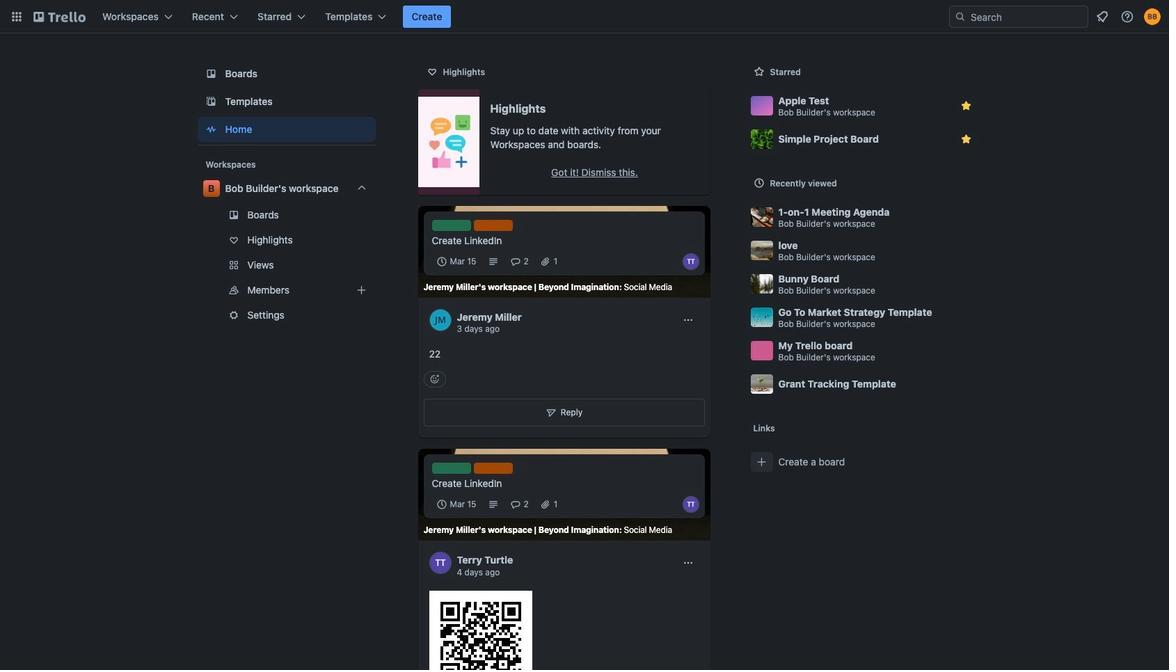 Task type: describe. For each thing, give the bounding box(es) containing it.
Search field
[[966, 6, 1088, 27]]

color: orange, title: none image for 1st color: green, title: none image from the top of the page
[[474, 220, 513, 231]]

board image
[[203, 65, 220, 82]]

0 notifications image
[[1094, 8, 1111, 25]]

2 color: green, title: none image from the top
[[432, 463, 471, 474]]

bob builder (bobbuilder40) image
[[1145, 8, 1161, 25]]

add reaction image
[[424, 371, 446, 388]]

template board image
[[203, 93, 220, 110]]

home image
[[203, 121, 220, 138]]

click to unstar apple test. it will be removed from your starred list. image
[[960, 99, 974, 113]]

open information menu image
[[1121, 10, 1135, 24]]

1 color: green, title: none image from the top
[[432, 220, 471, 231]]

search image
[[955, 11, 966, 22]]



Task type: vqa. For each thing, say whether or not it's contained in the screenshot.
Try on the left bottom of page
no



Task type: locate. For each thing, give the bounding box(es) containing it.
1 vertical spatial color: green, title: none image
[[432, 463, 471, 474]]

add image
[[353, 282, 370, 299]]

color: green, title: none image
[[432, 220, 471, 231], [432, 463, 471, 474]]

1 color: orange, title: none image from the top
[[474, 220, 513, 231]]

color: orange, title: none image
[[474, 220, 513, 231], [474, 463, 513, 474]]

back to home image
[[33, 6, 86, 28]]

0 vertical spatial color: orange, title: none image
[[474, 220, 513, 231]]

click to unstar simple project board. it will be removed from your starred list. image
[[960, 132, 974, 146]]

color: orange, title: none image for first color: green, title: none image from the bottom
[[474, 463, 513, 474]]

1 vertical spatial color: orange, title: none image
[[474, 463, 513, 474]]

0 vertical spatial color: green, title: none image
[[432, 220, 471, 231]]

primary element
[[0, 0, 1170, 33]]

2 color: orange, title: none image from the top
[[474, 463, 513, 474]]

trello card qr code\_\(1\).png image
[[429, 591, 532, 670]]



